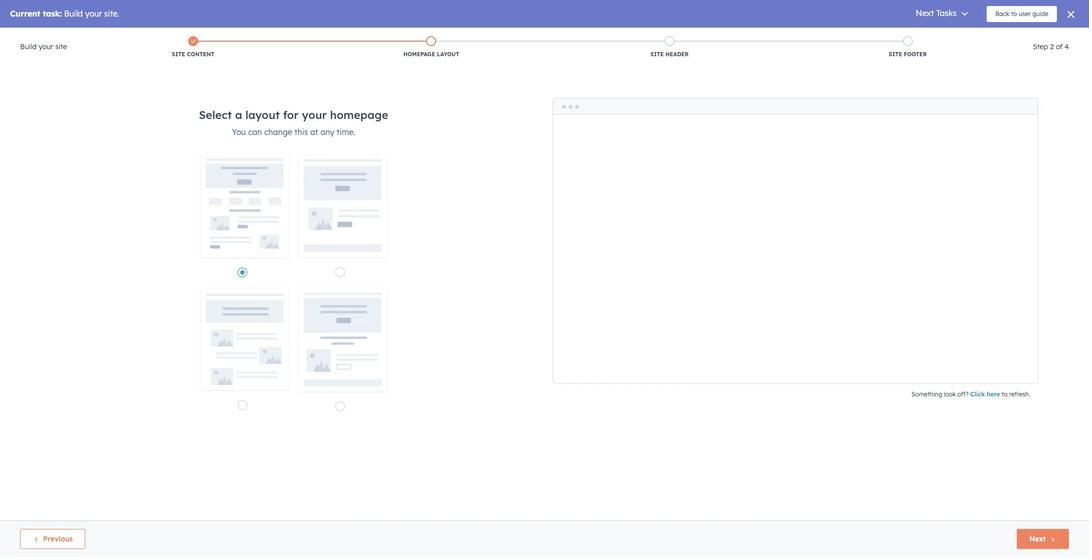 Task type: describe. For each thing, give the bounding box(es) containing it.
something
[[912, 390, 942, 398]]

for
[[283, 108, 299, 122]]

site
[[55, 42, 67, 51]]

your inside 'select a layout for your homepage you can change this at any time.'
[[302, 108, 327, 122]]

at
[[310, 127, 318, 137]]

homepage
[[403, 51, 435, 58]]

site for site footer
[[889, 51, 902, 58]]

refresh.
[[1009, 390, 1030, 398]]

this
[[294, 127, 308, 137]]

layout b image
[[201, 154, 289, 257]]

layout
[[437, 51, 459, 58]]

build
[[20, 42, 37, 51]]

upgrade
[[893, 33, 921, 41]]

hubspot link
[[12, 30, 38, 42]]

click
[[970, 390, 985, 398]]

menu containing music
[[875, 28, 1077, 44]]

step 2 of 4
[[1033, 42, 1069, 51]]

site content completed list item
[[74, 34, 312, 60]]

select
[[199, 108, 232, 122]]

content
[[187, 51, 214, 58]]

Search HubSpot search field
[[948, 49, 1071, 66]]

site header list item
[[550, 34, 789, 60]]

next
[[1029, 534, 1046, 544]]

time.
[[337, 127, 355, 137]]

site footer list item
[[789, 34, 1027, 60]]

3 menu item from the left
[[992, 28, 1006, 44]]

here
[[987, 390, 1000, 398]]

upgrade image
[[882, 32, 891, 41]]

greg robinson image
[[1032, 31, 1041, 40]]

previous button
[[20, 529, 85, 549]]

2
[[1050, 42, 1054, 51]]

0 vertical spatial your
[[39, 42, 53, 51]]

footer
[[904, 51, 927, 58]]

music
[[1043, 32, 1061, 40]]

site content
[[172, 51, 214, 58]]



Task type: vqa. For each thing, say whether or not it's contained in the screenshot.
(2/5)
no



Task type: locate. For each thing, give the bounding box(es) containing it.
site down upgrade icon
[[889, 51, 902, 58]]

homepage layout list item
[[312, 34, 550, 60]]

to
[[1002, 390, 1008, 398]]

change
[[264, 127, 292, 137]]

2 horizontal spatial site
[[889, 51, 902, 58]]

2 menu item from the left
[[949, 28, 973, 44]]

homepage
[[330, 108, 388, 122]]

site footer
[[889, 51, 927, 58]]

4
[[1065, 42, 1069, 51]]

site for site header
[[650, 51, 664, 58]]

1 menu item from the left
[[928, 28, 930, 44]]

help button
[[974, 28, 991, 44]]

site header
[[650, 51, 689, 58]]

layout a image
[[299, 154, 386, 257]]

1 site from the left
[[172, 51, 185, 58]]

hubspot image
[[18, 30, 30, 42]]

build your site
[[20, 42, 67, 51]]

4 menu item from the left
[[1006, 28, 1025, 44]]

header
[[665, 51, 689, 58]]

click here button
[[970, 390, 1000, 399]]

off?
[[957, 390, 969, 398]]

help image
[[978, 32, 987, 41]]

calling icon button
[[931, 29, 948, 42]]

0 horizontal spatial site
[[172, 51, 185, 58]]

list
[[74, 34, 1027, 60]]

homepage layout
[[403, 51, 459, 58]]

menu item right the help 'popup button'
[[992, 28, 1006, 44]]

layout d image
[[299, 287, 386, 391]]

menu item left greg robinson icon
[[1006, 28, 1025, 44]]

next button
[[1017, 529, 1069, 549]]

music button
[[1026, 28, 1076, 44]]

menu item left the calling icon popup button
[[928, 28, 930, 44]]

1 horizontal spatial site
[[650, 51, 664, 58]]

3 site from the left
[[889, 51, 902, 58]]

site
[[172, 51, 185, 58], [650, 51, 664, 58], [889, 51, 902, 58]]

site inside list item
[[650, 51, 664, 58]]

layout
[[245, 108, 280, 122]]

layout c image
[[201, 289, 289, 390]]

a
[[235, 108, 242, 122]]

step
[[1033, 42, 1048, 51]]

can
[[248, 127, 262, 137]]

menu
[[875, 28, 1077, 44]]

something look off? click here to refresh.
[[912, 390, 1030, 398]]

site left header
[[650, 51, 664, 58]]

of
[[1056, 42, 1063, 51]]

you
[[232, 127, 246, 137]]

0 horizontal spatial your
[[39, 42, 53, 51]]

menu item right the calling icon popup button
[[949, 28, 973, 44]]

look
[[944, 390, 956, 398]]

site inside list item
[[889, 51, 902, 58]]

your left site
[[39, 42, 53, 51]]

site left content
[[172, 51, 185, 58]]

calling icon image
[[935, 32, 944, 41]]

1 horizontal spatial your
[[302, 108, 327, 122]]

your up at
[[302, 108, 327, 122]]

1 vertical spatial your
[[302, 108, 327, 122]]

2 site from the left
[[650, 51, 664, 58]]

previous
[[43, 534, 73, 544]]

select a layout for your homepage you can change this at any time.
[[199, 108, 388, 137]]

site for site content
[[172, 51, 185, 58]]

menu item
[[928, 28, 930, 44], [949, 28, 973, 44], [992, 28, 1006, 44], [1006, 28, 1025, 44]]

list containing site content
[[74, 34, 1027, 60]]

your
[[39, 42, 53, 51], [302, 108, 327, 122]]

any
[[320, 127, 334, 137]]

site inside 'list item'
[[172, 51, 185, 58]]



